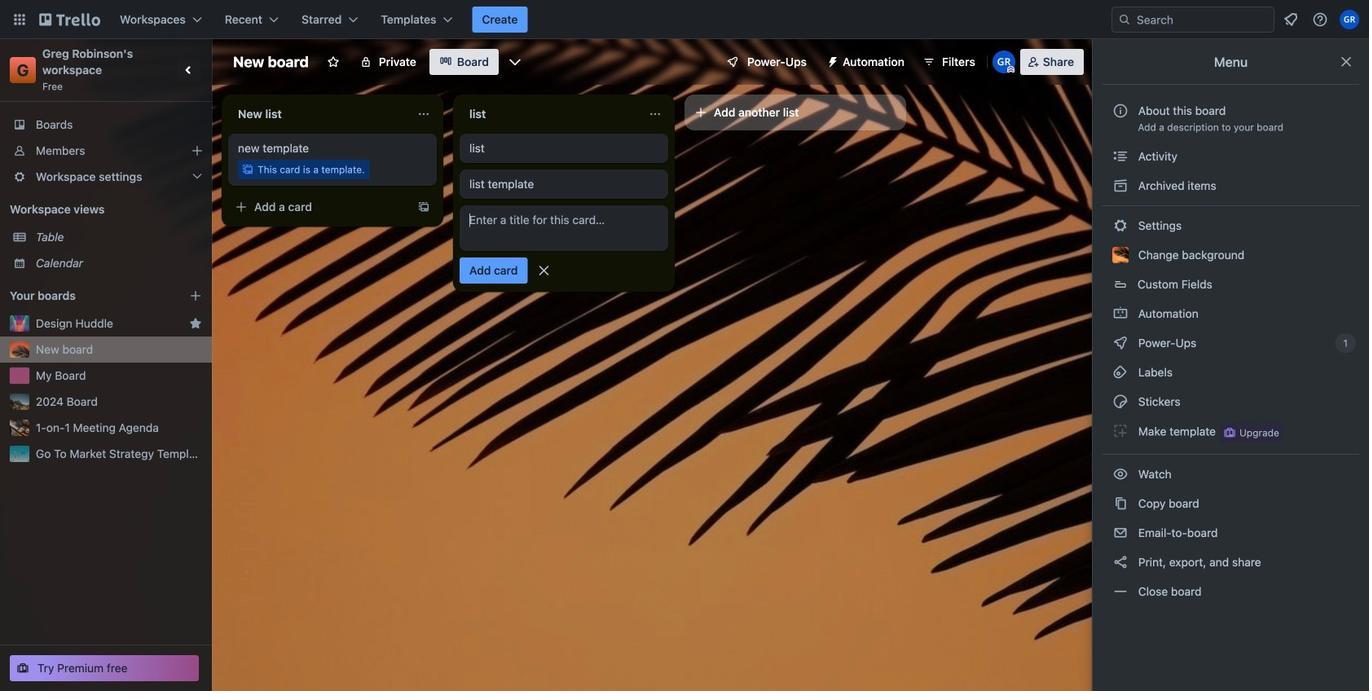 Task type: describe. For each thing, give the bounding box(es) containing it.
4 sm image from the top
[[1112, 394, 1129, 410]]

Board name text field
[[225, 49, 317, 75]]

0 notifications image
[[1281, 10, 1301, 29]]

2 sm image from the top
[[1112, 218, 1129, 234]]

Enter a title for this card… text field
[[460, 205, 668, 251]]

8 sm image from the top
[[1112, 584, 1129, 600]]

create from template… image
[[417, 200, 430, 214]]

this member is an admin of this board. image
[[1007, 66, 1014, 73]]

your boards with 6 items element
[[10, 286, 165, 306]]

customize views image
[[507, 54, 523, 70]]

5 sm image from the top
[[1112, 423, 1129, 439]]

starred icon image
[[189, 317, 202, 330]]



Task type: vqa. For each thing, say whether or not it's contained in the screenshot.
1st sm image from the top of the page
yes



Task type: locate. For each thing, give the bounding box(es) containing it.
6 sm image from the top
[[1112, 466, 1129, 482]]

0 horizontal spatial greg robinson (gregrobinson96) image
[[992, 51, 1015, 73]]

workspace navigation collapse icon image
[[178, 59, 200, 81]]

None text field
[[460, 101, 642, 127]]

1 vertical spatial greg robinson (gregrobinson96) image
[[992, 51, 1015, 73]]

greg robinson (gregrobinson96) image inside the primary element
[[1340, 10, 1359, 29]]

0 vertical spatial greg robinson (gregrobinson96) image
[[1340, 10, 1359, 29]]

back to home image
[[39, 7, 100, 33]]

Search field
[[1131, 8, 1274, 31]]

star or unstar board image
[[327, 55, 340, 68]]

open information menu image
[[1312, 11, 1328, 28]]

None text field
[[228, 101, 411, 127]]

add board image
[[189, 289, 202, 302]]

cancel image
[[536, 262, 552, 279]]

primary element
[[0, 0, 1369, 39]]

search image
[[1118, 13, 1131, 26]]

1 sm image from the top
[[1112, 178, 1129, 194]]

3 sm image from the top
[[1112, 364, 1129, 381]]

sm image
[[1112, 178, 1129, 194], [1112, 218, 1129, 234], [1112, 364, 1129, 381], [1112, 394, 1129, 410], [1112, 423, 1129, 439], [1112, 466, 1129, 482], [1112, 525, 1129, 541], [1112, 584, 1129, 600]]

sm image
[[820, 49, 843, 72], [1112, 148, 1129, 165], [1112, 306, 1129, 322], [1112, 335, 1129, 351], [1112, 495, 1129, 512], [1112, 554, 1129, 570]]

7 sm image from the top
[[1112, 525, 1129, 541]]

greg robinson (gregrobinson96) image
[[1340, 10, 1359, 29], [992, 51, 1015, 73]]

1 horizontal spatial greg robinson (gregrobinson96) image
[[1340, 10, 1359, 29]]



